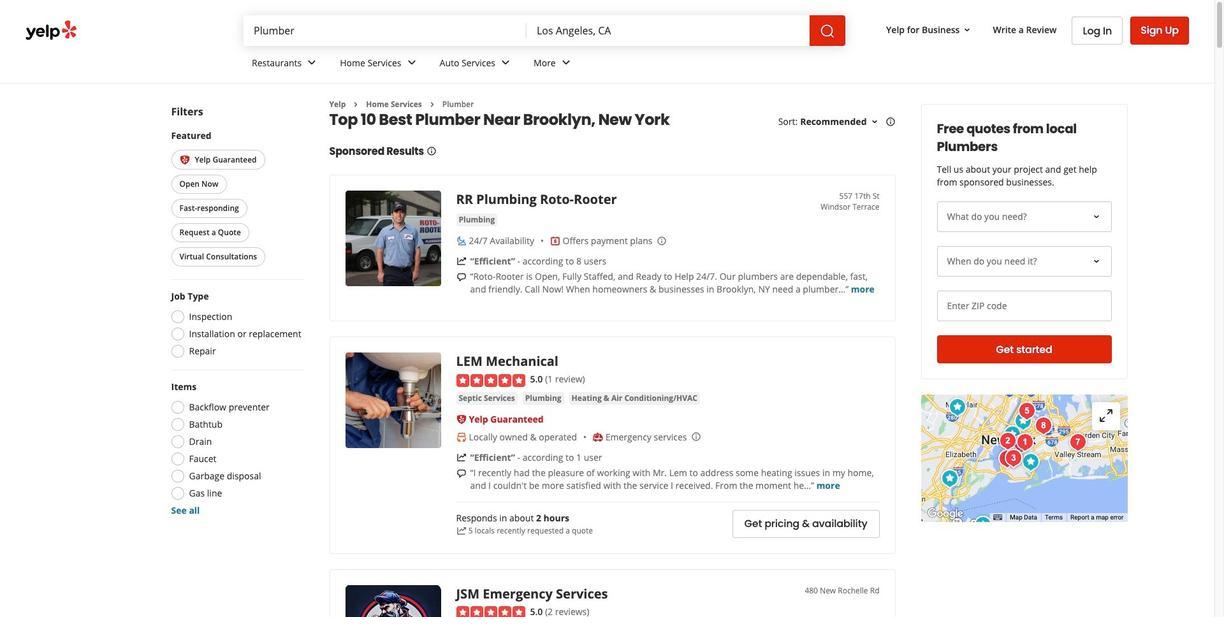 Task type: locate. For each thing, give the bounding box(es) containing it.
1 vertical spatial 16 trending v2 image
[[456, 526, 467, 536]]

When do you need it? field
[[937, 246, 1112, 277]]

1 none field from the left
[[244, 15, 527, 46]]

1 horizontal spatial 16 chevron right v2 image
[[427, 99, 437, 110]]

24 chevron down v2 image
[[404, 55, 419, 70], [498, 55, 513, 70], [559, 55, 574, 70]]

16 info v2 image
[[886, 117, 896, 127]]

info icon image
[[657, 236, 667, 246], [657, 236, 667, 246], [691, 432, 701, 442], [691, 432, 701, 442]]

1 horizontal spatial 24 chevron down v2 image
[[498, 55, 513, 70]]

1 vertical spatial 5 star rating image
[[456, 607, 525, 617]]

16 chevron right v2 image
[[351, 99, 361, 110], [427, 99, 437, 110]]

0 horizontal spatial 16 chevron right v2 image
[[351, 99, 361, 110]]

none field address, neighborhood, city, state or zip
[[527, 15, 810, 46]]

2 16 trending v2 image from the top
[[456, 526, 467, 536]]

2 horizontal spatial 24 chevron down v2 image
[[559, 55, 574, 70]]

0 horizontal spatial 24 chevron down v2 image
[[404, 55, 419, 70]]

things to do, nail salons, plumbers text field
[[244, 15, 527, 46]]

None search field
[[244, 15, 846, 46]]

none field things to do, nail salons, plumbers
[[244, 15, 527, 46]]

1 option group from the top
[[167, 290, 304, 362]]

2 none field from the left
[[527, 15, 810, 46]]

16 chevron down v2 image
[[870, 117, 880, 127]]

16 trending v2 image
[[456, 257, 467, 267], [456, 526, 467, 536]]

0 vertical spatial option group
[[167, 290, 304, 362]]

16 locally owned v2 image
[[456, 432, 467, 442]]

24 chevron down v2 image
[[304, 55, 320, 70]]

option group
[[167, 290, 304, 362], [167, 381, 304, 517]]

5 star rating image
[[456, 374, 525, 387], [456, 607, 525, 617]]

16 speech v2 image
[[456, 272, 467, 283]]

2 24 chevron down v2 image from the left
[[498, 55, 513, 70]]

0 vertical spatial 16 trending v2 image
[[456, 257, 467, 267]]

16 trending v2 image up 16 speech v2 image
[[456, 257, 467, 267]]

2 option group from the top
[[167, 381, 304, 517]]

group
[[169, 129, 304, 269]]

address, neighborhood, city, state or zip text field
[[527, 15, 810, 46]]

iconyelpguaranteedbadgesmall image
[[456, 414, 467, 425], [456, 414, 467, 425]]

16 info v2 image
[[427, 146, 437, 156]]

0 vertical spatial 5 star rating image
[[456, 374, 525, 387]]

16 trending v2 image down 16 speech v2 icon
[[456, 526, 467, 536]]

16 twenty four seven availability v2 image
[[456, 236, 467, 246]]

  text field
[[937, 291, 1112, 321]]

None field
[[244, 15, 527, 46], [527, 15, 810, 46]]

1 vertical spatial option group
[[167, 381, 304, 517]]



Task type: vqa. For each thing, say whether or not it's contained in the screenshot.
bottom 5 star rating image
yes



Task type: describe. For each thing, give the bounding box(es) containing it.
16 trending v2 image
[[456, 453, 467, 463]]

business categories element
[[242, 46, 1189, 83]]

2 5 star rating image from the top
[[456, 607, 525, 617]]

16 offers payment plans v2 image
[[550, 236, 560, 246]]

1 16 trending v2 image from the top
[[456, 257, 467, 267]]

1 16 chevron right v2 image from the left
[[351, 99, 361, 110]]

3 24 chevron down v2 image from the left
[[559, 55, 574, 70]]

16 emergency services v2 image
[[593, 432, 603, 442]]

1 24 chevron down v2 image from the left
[[404, 55, 419, 70]]

16 chevron down v2 image
[[963, 25, 973, 35]]

2 16 chevron right v2 image from the left
[[427, 99, 437, 110]]

16 speech v2 image
[[456, 469, 467, 479]]

16 yelp guaranteed v2 image
[[180, 155, 190, 165]]

search image
[[820, 23, 836, 39]]

1 5 star rating image from the top
[[456, 374, 525, 387]]

What do you need? field
[[937, 202, 1112, 232]]



